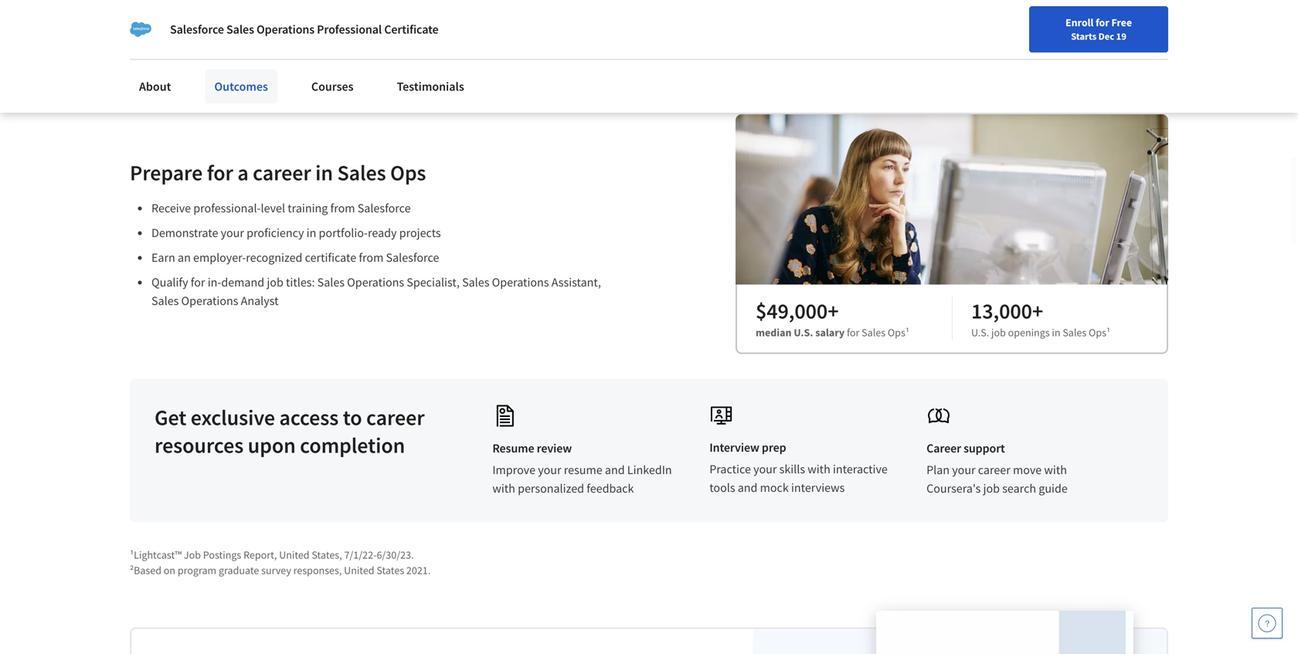 Task type: vqa. For each thing, say whether or not it's contained in the screenshot.
career for access
yes



Task type: describe. For each thing, give the bounding box(es) containing it.
coursera enterprise logos image
[[824, 0, 1133, 28]]

for inside '$49,000 + median u.s. salary for sales ops ¹'
[[847, 326, 859, 340]]

earn an employer-recognized certificate from salesforce
[[151, 250, 439, 265]]

more
[[188, 23, 217, 38]]

salary
[[815, 326, 845, 340]]

dec
[[1098, 30, 1114, 42]]

upon
[[248, 432, 296, 459]]

program
[[178, 564, 216, 577]]

interactive
[[833, 462, 888, 477]]

learn more about coursera for business link
[[155, 23, 369, 38]]

report,
[[243, 548, 277, 562]]

¹ for 13,000
[[1106, 326, 1110, 340]]

demand
[[221, 275, 264, 290]]

testimonials
[[397, 79, 464, 94]]

for for career
[[207, 159, 233, 186]]

on
[[164, 564, 175, 577]]

0 horizontal spatial ops
[[390, 159, 426, 186]]

¹lightcast™
[[130, 548, 182, 562]]

free
[[1111, 15, 1132, 29]]

1 horizontal spatial united
[[344, 564, 374, 577]]

for left business
[[304, 23, 320, 38]]

to
[[343, 404, 362, 431]]

get
[[155, 404, 186, 431]]

resume
[[492, 441, 534, 456]]

demonstrate your proficiency in portfolio-ready projects
[[151, 225, 441, 241]]

linkedin
[[627, 462, 672, 478]]

resume review improve your resume and linkedin with personalized feedback
[[492, 441, 672, 496]]

your for career support plan your career move with coursera's job search guide
[[952, 462, 976, 478]]

help center image
[[1258, 614, 1276, 633]]

13,000
[[971, 297, 1032, 324]]

learn
[[155, 23, 186, 38]]

graduate
[[219, 564, 259, 577]]

support
[[964, 441, 1005, 456]]

about
[[219, 23, 251, 38]]

outcomes
[[214, 79, 268, 94]]

testimonials link
[[388, 70, 473, 104]]

employer-
[[193, 250, 246, 265]]

specialist,
[[407, 275, 460, 290]]

sales inside '$49,000 + median u.s. salary for sales ops ¹'
[[862, 326, 885, 340]]

and inside resume review improve your resume and linkedin with personalized feedback
[[605, 462, 625, 478]]

2021.
[[406, 564, 431, 577]]

openings
[[1008, 326, 1050, 340]]

coursera career certificate image
[[876, 611, 1133, 654]]

mock
[[760, 480, 789, 496]]

$49,000
[[756, 297, 828, 324]]

0 vertical spatial in
[[315, 159, 333, 186]]

move
[[1013, 462, 1042, 478]]

2 vertical spatial salesforce
[[386, 250, 439, 265]]

analyst
[[241, 293, 279, 309]]

enroll
[[1065, 15, 1094, 29]]

demonstrate
[[151, 225, 218, 241]]

access
[[279, 404, 339, 431]]

¹lightcast™ job postings report, united states, 7/1/22-6/30/23. ²based on program graduate survey responses, united states 2021.
[[130, 548, 431, 577]]

coursera
[[253, 23, 302, 38]]

level
[[261, 200, 285, 216]]

1 vertical spatial salesforce
[[358, 200, 411, 216]]

²based
[[130, 564, 161, 577]]

a
[[237, 159, 249, 186]]

prep
[[762, 440, 786, 455]]

survey
[[261, 564, 291, 577]]

¹ for $49,000
[[905, 326, 909, 340]]

about link
[[130, 70, 180, 104]]

interviews
[[791, 480, 845, 496]]

enroll for free starts dec 19
[[1065, 15, 1132, 42]]

an
[[178, 250, 191, 265]]

sales down certificate
[[317, 275, 345, 290]]

completion
[[300, 432, 405, 459]]

plan
[[926, 462, 950, 478]]

sales down qualify
[[151, 293, 179, 309]]

courses
[[311, 79, 354, 94]]

operations right about
[[256, 22, 314, 37]]

for for demand
[[191, 275, 205, 290]]

practice
[[709, 462, 751, 477]]

professional
[[317, 22, 382, 37]]

qualify
[[151, 275, 188, 290]]

sales right specialist, at the top
[[462, 275, 489, 290]]

guide
[[1039, 481, 1068, 496]]

13,000 + u.s. job openings in sales ops ¹
[[971, 297, 1110, 340]]

in-
[[208, 275, 221, 290]]

19
[[1116, 30, 1126, 42]]

sales right the more
[[226, 22, 254, 37]]

salesforce sales operations professional certificate
[[170, 22, 438, 37]]

prepare for a career in sales ops
[[130, 159, 426, 186]]

0 vertical spatial career
[[253, 159, 311, 186]]

earn
[[151, 250, 175, 265]]

interview prep practice your skills with interactive tools and mock interviews
[[709, 440, 888, 496]]

prepare
[[130, 159, 203, 186]]

1 vertical spatial from
[[359, 250, 383, 265]]

qualify for in-demand job titles: sales operations specialist, sales operations assistant, sales operations analyst
[[151, 275, 601, 309]]

recognized
[[246, 250, 302, 265]]



Task type: locate. For each thing, give the bounding box(es) containing it.
your up coursera's
[[952, 462, 976, 478]]

certificate
[[384, 22, 438, 37]]

and right tools
[[738, 480, 758, 496]]

operations down in-
[[181, 293, 238, 309]]

sales up portfolio-
[[337, 159, 386, 186]]

+ up salary
[[828, 297, 839, 324]]

job
[[184, 548, 201, 562]]

postings
[[203, 548, 241, 562]]

operations down the ready
[[347, 275, 404, 290]]

with up interviews
[[808, 462, 830, 477]]

courses link
[[302, 70, 363, 104]]

review
[[537, 441, 572, 456]]

ops up projects
[[390, 159, 426, 186]]

salesforce
[[170, 22, 224, 37], [358, 200, 411, 216], [386, 250, 439, 265]]

united up survey
[[279, 548, 310, 562]]

+ inside 13,000 + u.s. job openings in sales ops ¹
[[1032, 297, 1043, 324]]

your down professional-
[[221, 225, 244, 241]]

outcomes link
[[205, 70, 277, 104]]

job up analyst
[[267, 275, 283, 290]]

1 horizontal spatial with
[[808, 462, 830, 477]]

english
[[1002, 17, 1039, 33]]

sales right openings
[[1063, 326, 1087, 340]]

ops right openings
[[1089, 326, 1106, 340]]

career inside get exclusive access to career resources upon completion
[[366, 404, 425, 431]]

2 ¹ from the left
[[1106, 326, 1110, 340]]

1 vertical spatial and
[[738, 480, 758, 496]]

job left search
[[983, 481, 1000, 496]]

1 + from the left
[[828, 297, 839, 324]]

your for interview prep practice your skills with interactive tools and mock interviews
[[753, 462, 777, 477]]

learn more about coursera for business
[[155, 23, 369, 38]]

2 u.s. from the left
[[971, 326, 989, 340]]

your for resume review improve your resume and linkedin with personalized feedback
[[538, 462, 561, 478]]

in up training
[[315, 159, 333, 186]]

0 horizontal spatial career
[[253, 159, 311, 186]]

salesforce down projects
[[386, 250, 439, 265]]

for
[[1096, 15, 1109, 29], [304, 23, 320, 38], [207, 159, 233, 186], [191, 275, 205, 290], [847, 326, 859, 340]]

for right salary
[[847, 326, 859, 340]]

interview
[[709, 440, 759, 455]]

career right the to
[[366, 404, 425, 431]]

your inside interview prep practice your skills with interactive tools and mock interviews
[[753, 462, 777, 477]]

titles:
[[286, 275, 315, 290]]

personalized
[[518, 481, 584, 496]]

job inside qualify for in-demand job titles: sales operations specialist, sales operations assistant, sales operations analyst
[[267, 275, 283, 290]]

0 horizontal spatial united
[[279, 548, 310, 562]]

your inside career support plan your career move with coursera's job search guide
[[952, 462, 976, 478]]

feedback
[[587, 481, 634, 496]]

united down 7/1/22-
[[344, 564, 374, 577]]

ops for 13,000
[[1089, 326, 1106, 340]]

2 + from the left
[[1032, 297, 1043, 324]]

in right openings
[[1052, 326, 1060, 340]]

0 horizontal spatial from
[[330, 200, 355, 216]]

0 horizontal spatial ¹
[[905, 326, 909, 340]]

1 ¹ from the left
[[905, 326, 909, 340]]

for inside qualify for in-demand job titles: sales operations specialist, sales operations assistant, sales operations analyst
[[191, 275, 205, 290]]

with inside interview prep practice your skills with interactive tools and mock interviews
[[808, 462, 830, 477]]

ops for $49,000
[[888, 326, 905, 340]]

0 vertical spatial salesforce
[[170, 22, 224, 37]]

coursera's
[[926, 481, 981, 496]]

2 vertical spatial in
[[1052, 326, 1060, 340]]

with down 'improve'
[[492, 481, 515, 496]]

0 horizontal spatial with
[[492, 481, 515, 496]]

+ for 13,000
[[1032, 297, 1043, 324]]

career up receive professional-level training from salesforce
[[253, 159, 311, 186]]

sales right salary
[[862, 326, 885, 340]]

1 horizontal spatial u.s.
[[971, 326, 989, 340]]

7/1/22-
[[344, 548, 377, 562]]

and up feedback
[[605, 462, 625, 478]]

ops right salary
[[888, 326, 905, 340]]

0 vertical spatial from
[[330, 200, 355, 216]]

receive
[[151, 200, 191, 216]]

your
[[221, 225, 244, 241], [753, 462, 777, 477], [538, 462, 561, 478], [952, 462, 976, 478]]

career
[[253, 159, 311, 186], [366, 404, 425, 431], [978, 462, 1010, 478]]

in
[[315, 159, 333, 186], [306, 225, 316, 241], [1052, 326, 1060, 340]]

business
[[322, 23, 369, 38]]

1 vertical spatial job
[[991, 326, 1006, 340]]

for left a
[[207, 159, 233, 186]]

in inside 13,000 + u.s. job openings in sales ops ¹
[[1052, 326, 1060, 340]]

for left in-
[[191, 275, 205, 290]]

job
[[267, 275, 283, 290], [991, 326, 1006, 340], [983, 481, 1000, 496]]

ops
[[390, 159, 426, 186], [888, 326, 905, 340], [1089, 326, 1106, 340]]

u.s. inside 13,000 + u.s. job openings in sales ops ¹
[[971, 326, 989, 340]]

get exclusive access to career resources upon completion
[[155, 404, 425, 459]]

for for starts
[[1096, 15, 1109, 29]]

with inside resume review improve your resume and linkedin with personalized feedback
[[492, 481, 515, 496]]

None search field
[[220, 10, 591, 41]]

1 u.s. from the left
[[794, 326, 813, 340]]

$49,000 + median u.s. salary for sales ops ¹
[[756, 297, 909, 340]]

¹
[[905, 326, 909, 340], [1106, 326, 1110, 340]]

1 vertical spatial in
[[306, 225, 316, 241]]

career support plan your career move with coursera's job search guide
[[926, 441, 1068, 496]]

operations left assistant,
[[492, 275, 549, 290]]

your inside resume review improve your resume and linkedin with personalized feedback
[[538, 462, 561, 478]]

1 horizontal spatial and
[[738, 480, 758, 496]]

tools
[[709, 480, 735, 496]]

+ for $49,000
[[828, 297, 839, 324]]

0 vertical spatial job
[[267, 275, 283, 290]]

your up personalized
[[538, 462, 561, 478]]

receive professional-level training from salesforce
[[151, 200, 411, 216]]

sales inside 13,000 + u.s. job openings in sales ops ¹
[[1063, 326, 1087, 340]]

your up mock
[[753, 462, 777, 477]]

0 vertical spatial and
[[605, 462, 625, 478]]

ops inside '$49,000 + median u.s. salary for sales ops ¹'
[[888, 326, 905, 340]]

2 vertical spatial career
[[978, 462, 1010, 478]]

english button
[[974, 0, 1067, 50]]

assistant,
[[551, 275, 601, 290]]

from down the ready
[[359, 250, 383, 265]]

salesforce right salesforce "image"
[[170, 22, 224, 37]]

states
[[377, 564, 404, 577]]

ready
[[368, 225, 397, 241]]

for inside enroll for free starts dec 19
[[1096, 15, 1109, 29]]

u.s. down 13,000
[[971, 326, 989, 340]]

job inside career support plan your career move with coursera's job search guide
[[983, 481, 1000, 496]]

states,
[[312, 548, 342, 562]]

from up portfolio-
[[330, 200, 355, 216]]

with inside career support plan your career move with coursera's job search guide
[[1044, 462, 1067, 478]]

1 horizontal spatial +
[[1032, 297, 1043, 324]]

certificate
[[305, 250, 356, 265]]

2 horizontal spatial ops
[[1089, 326, 1106, 340]]

with up guide
[[1044, 462, 1067, 478]]

responses,
[[293, 564, 342, 577]]

show notifications image
[[1089, 19, 1108, 38]]

sales
[[226, 22, 254, 37], [337, 159, 386, 186], [317, 275, 345, 290], [462, 275, 489, 290], [151, 293, 179, 309], [862, 326, 885, 340], [1063, 326, 1087, 340]]

exclusive
[[191, 404, 275, 431]]

1 vertical spatial united
[[344, 564, 374, 577]]

0 horizontal spatial and
[[605, 462, 625, 478]]

job inside 13,000 + u.s. job openings in sales ops ¹
[[991, 326, 1006, 340]]

6/30/23.
[[377, 548, 414, 562]]

+ inside '$49,000 + median u.s. salary for sales ops ¹'
[[828, 297, 839, 324]]

and inside interview prep practice your skills with interactive tools and mock interviews
[[738, 480, 758, 496]]

resources
[[155, 432, 244, 459]]

1 horizontal spatial ops
[[888, 326, 905, 340]]

professional-
[[193, 200, 261, 216]]

portfolio-
[[319, 225, 368, 241]]

¹ inside 13,000 + u.s. job openings in sales ops ¹
[[1106, 326, 1110, 340]]

projects
[[399, 225, 441, 241]]

2 horizontal spatial career
[[978, 462, 1010, 478]]

with
[[808, 462, 830, 477], [1044, 462, 1067, 478], [492, 481, 515, 496]]

0 vertical spatial united
[[279, 548, 310, 562]]

united
[[279, 548, 310, 562], [344, 564, 374, 577]]

in down training
[[306, 225, 316, 241]]

1 vertical spatial career
[[366, 404, 425, 431]]

ops inside 13,000 + u.s. job openings in sales ops ¹
[[1089, 326, 1106, 340]]

starts
[[1071, 30, 1097, 42]]

2 vertical spatial job
[[983, 481, 1000, 496]]

1 horizontal spatial from
[[359, 250, 383, 265]]

2 horizontal spatial with
[[1044, 462, 1067, 478]]

+
[[828, 297, 839, 324], [1032, 297, 1043, 324]]

job down 13,000
[[991, 326, 1006, 340]]

skills
[[779, 462, 805, 477]]

median
[[756, 326, 792, 340]]

career for plan
[[978, 462, 1010, 478]]

for up dec
[[1096, 15, 1109, 29]]

1 horizontal spatial ¹
[[1106, 326, 1110, 340]]

¹ inside '$49,000 + median u.s. salary for sales ops ¹'
[[905, 326, 909, 340]]

career down the support
[[978, 462, 1010, 478]]

career inside career support plan your career move with coursera's job search guide
[[978, 462, 1010, 478]]

about
[[139, 79, 171, 94]]

1 horizontal spatial career
[[366, 404, 425, 431]]

training
[[288, 200, 328, 216]]

career for access
[[366, 404, 425, 431]]

0 horizontal spatial u.s.
[[794, 326, 813, 340]]

0 horizontal spatial +
[[828, 297, 839, 324]]

proficiency
[[247, 225, 304, 241]]

u.s. down $49,000
[[794, 326, 813, 340]]

resume
[[564, 462, 602, 478]]

salesforce up the ready
[[358, 200, 411, 216]]

u.s. inside '$49,000 + median u.s. salary for sales ops ¹'
[[794, 326, 813, 340]]

+ up openings
[[1032, 297, 1043, 324]]

salesforce image
[[130, 19, 151, 40]]



